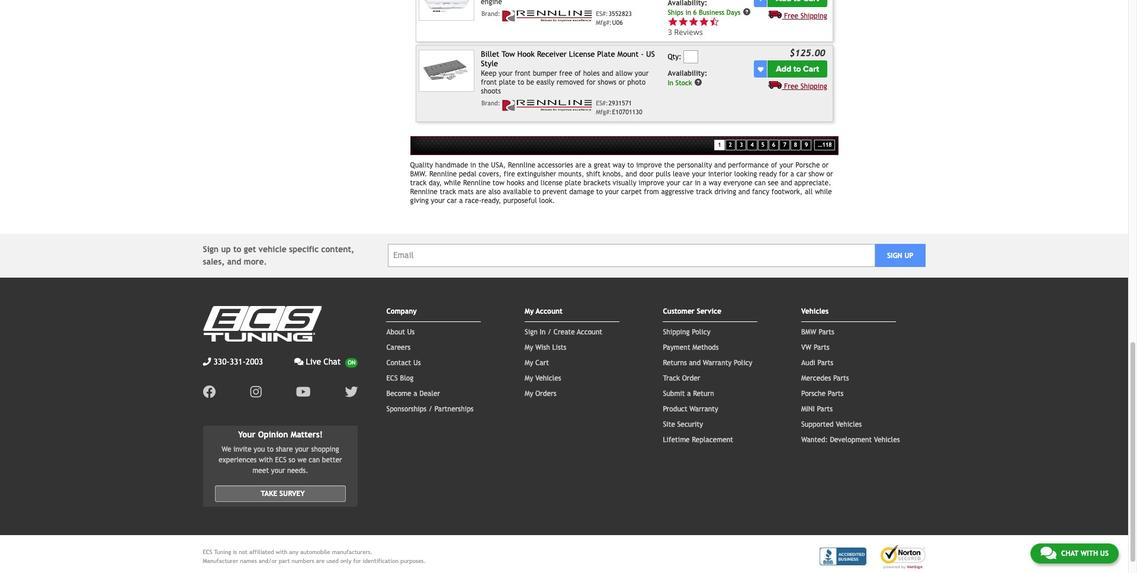 Task type: vqa. For each thing, say whether or not it's contained in the screenshot.
Plastic at the right bottom of the page
no



Task type: locate. For each thing, give the bounding box(es) containing it.
parts down mercedes parts link
[[828, 390, 844, 398]]

numbers
[[292, 558, 314, 565]]

needs.
[[287, 467, 308, 475]]

up inside sign up to get vehicle specific content, sales, and more.
[[221, 244, 231, 254]]

2 horizontal spatial for
[[779, 170, 789, 178]]

free shipping down add to cart button
[[784, 83, 828, 91]]

free shipping for free shipping icon
[[784, 12, 828, 20]]

3 my from the top
[[525, 359, 533, 367]]

330-331-2003
[[214, 357, 263, 366]]

1 vertical spatial way
[[709, 179, 722, 187]]

my left 'wish'
[[525, 343, 533, 352]]

visually
[[613, 179, 637, 187]]

audi parts link
[[802, 359, 834, 367]]

porsche inside quality handmade in the usa, rennline accessories are a great way to improve the personality and performance of your porsche or bmw. rennline pedal covers, fire extinguisher mounts, shift knobs, and door pulls leave your interior looking ready for a car show or track day, while rennline tow hooks and license plate brackets visually improve your car in a way everyone can see and appreciate. rennline track mats are also available to prevent damage to your carpet from aggressive track driving and fancy footwork, all while giving your car a race-ready, purposeful look.
[[796, 161, 820, 169]]

es#: inside es#: 3552823 mfg#: u06
[[596, 10, 608, 17]]

rennline - corporate logo image
[[503, 10, 593, 22], [503, 99, 593, 111]]

3 right the 2
[[740, 142, 743, 148]]

1 horizontal spatial /
[[548, 328, 552, 336]]

1 horizontal spatial up
[[905, 252, 914, 260]]

es#: inside es#: 2931571 mfg#: e10701130
[[596, 99, 608, 106]]

us right about
[[407, 328, 415, 336]]

3
[[668, 26, 672, 37], [740, 142, 743, 148]]

content,
[[321, 244, 354, 254]]

rennline up the day,
[[430, 170, 457, 178]]

while down the appreciate.
[[815, 188, 832, 196]]

es#:
[[596, 10, 608, 17], [596, 99, 608, 106]]

chat with us
[[1062, 550, 1109, 558]]

in for sign
[[540, 328, 546, 336]]

2 horizontal spatial with
[[1081, 550, 1099, 558]]

0 vertical spatial 3
[[668, 26, 672, 37]]

0 vertical spatial porsche
[[796, 161, 820, 169]]

0 vertical spatial free
[[784, 12, 799, 20]]

0 vertical spatial rennline - corporate logo image
[[503, 10, 593, 22]]

1 free shipping from the top
[[784, 12, 828, 20]]

1 vertical spatial front
[[481, 78, 497, 86]]

live chat link
[[294, 356, 358, 368]]

es#: 3552823 mfg#: u06
[[596, 10, 632, 26]]

1 horizontal spatial in
[[668, 79, 674, 87]]

mfg#: inside es#: 2931571 mfg#: e10701130
[[596, 108, 612, 115]]

ecs left so
[[275, 456, 287, 465]]

track left driving
[[696, 188, 713, 196]]

mfg#: inside es#: 3552823 mfg#: u06
[[596, 19, 612, 26]]

2 vertical spatial us
[[1101, 550, 1109, 558]]

0 horizontal spatial of
[[575, 69, 581, 77]]

mounts,
[[559, 170, 584, 178]]

supported vehicles
[[802, 420, 862, 429]]

1 horizontal spatial way
[[709, 179, 722, 187]]

product warranty link
[[663, 405, 719, 413]]

your up photo
[[635, 69, 649, 77]]

2 my from the top
[[525, 343, 533, 352]]

1 vertical spatial of
[[771, 161, 778, 169]]

take survey button
[[215, 486, 346, 503]]

es#: left 3552823
[[596, 10, 608, 17]]

sign inside button
[[888, 252, 903, 260]]

the up pulls
[[664, 161, 675, 169]]

my for my orders
[[525, 390, 533, 398]]

free
[[560, 69, 573, 77]]

contact us
[[387, 359, 421, 367]]

us right contact
[[414, 359, 421, 367]]

and up shows
[[602, 69, 614, 77]]

0 vertical spatial or
[[619, 78, 625, 86]]

ecs left tuning
[[203, 549, 213, 556]]

with up the meet
[[259, 456, 273, 465]]

1 horizontal spatial cart
[[803, 64, 819, 74]]

star image
[[668, 17, 678, 27], [678, 17, 689, 27], [699, 17, 709, 27]]

for down holes
[[587, 78, 596, 86]]

see
[[768, 179, 779, 187]]

us
[[407, 328, 415, 336], [414, 359, 421, 367], [1101, 550, 1109, 558]]

vw parts
[[802, 343, 830, 352]]

1 vertical spatial while
[[815, 188, 832, 196]]

0 vertical spatial /
[[548, 328, 552, 336]]

0 horizontal spatial 3
[[668, 26, 672, 37]]

1 rennline - corporate logo image from the top
[[503, 10, 593, 22]]

can inside quality handmade in the usa, rennline accessories are a great way to improve the personality and performance of your porsche or bmw. rennline pedal covers, fire extinguisher mounts, shift knobs, and door pulls leave your interior looking ready for a car show or track day, while rennline tow hooks and license plate brackets visually improve your car in a way everyone can see and appreciate. rennline track mats are also available to prevent damage to your carpet from aggressive track driving and fancy footwork, all while giving your car a race-ready, purposeful look.
[[755, 179, 766, 187]]

experiences
[[219, 456, 257, 465]]

1 horizontal spatial sign
[[525, 328, 538, 336]]

everyone
[[724, 179, 753, 187]]

es#: for es#: 2931571 mfg#: e10701130
[[596, 99, 608, 106]]

ecs inside ecs tuning is not affiliated with any automobile manufacturers. manufacturer names and/or part numbers are used only for identification purposes.
[[203, 549, 213, 556]]

free shipping right free shipping icon
[[784, 12, 828, 20]]

brand: down shoots
[[482, 99, 501, 106]]

or right show
[[827, 170, 833, 178]]

1 horizontal spatial 3
[[740, 142, 743, 148]]

0 vertical spatial can
[[755, 179, 766, 187]]

vehicles right development
[[874, 436, 900, 444]]

0 vertical spatial cart
[[803, 64, 819, 74]]

plate up shoots
[[499, 78, 516, 86]]

improve up 'from'
[[639, 179, 665, 187]]

3 reviews link down ships in 6 business days
[[668, 26, 720, 37]]

billet tow hook receiver license plate mount - us style link
[[481, 50, 655, 68]]

wanted: development vehicles link
[[802, 436, 900, 444]]

porsche parts
[[802, 390, 844, 398]]

shipping up payment
[[663, 328, 690, 336]]

1 horizontal spatial are
[[476, 188, 486, 196]]

es#: 2931571 mfg#: e10701130
[[596, 99, 643, 115]]

ecs
[[387, 374, 398, 382], [275, 456, 287, 465], [203, 549, 213, 556]]

0 horizontal spatial cart
[[536, 359, 549, 367]]

looking
[[735, 170, 757, 178]]

1 vertical spatial shipping
[[801, 83, 828, 91]]

your
[[238, 430, 256, 439]]

rennline - corporate logo image down easily
[[503, 99, 593, 111]]

2931571
[[609, 99, 632, 106]]

your right the meet
[[271, 467, 285, 475]]

cart down '$125.00'
[[803, 64, 819, 74]]

brand: for es#: 3552823 mfg#: u06
[[482, 10, 501, 17]]

sign for sign up to get vehicle specific content, sales, and more.
[[203, 244, 219, 254]]

/ left create
[[548, 328, 552, 336]]

my orders link
[[525, 390, 557, 398]]

6 up star icon
[[694, 8, 697, 16]]

up for sign up
[[905, 252, 914, 260]]

track
[[663, 374, 680, 382]]

parts for mercedes parts
[[834, 374, 849, 382]]

1 es#: from the top
[[596, 10, 608, 17]]

0 horizontal spatial in
[[540, 328, 546, 336]]

meet
[[253, 467, 269, 475]]

payment
[[663, 343, 691, 352]]

1 horizontal spatial can
[[755, 179, 766, 187]]

question sign image
[[695, 78, 703, 87]]

1 vertical spatial free shipping
[[784, 83, 828, 91]]

0 horizontal spatial in
[[470, 161, 476, 169]]

in left stock at top right
[[668, 79, 674, 87]]

survey
[[280, 490, 305, 498]]

1 3 reviews link from the top
[[668, 17, 752, 37]]

better
[[322, 456, 342, 465]]

2 brand: from the top
[[482, 99, 501, 106]]

to down brackets
[[597, 188, 603, 196]]

returns
[[663, 359, 687, 367]]

2 free from the top
[[784, 83, 799, 91]]

0 vertical spatial es#:
[[596, 10, 608, 17]]

mfg#: for 2931571
[[596, 108, 612, 115]]

automobile
[[300, 549, 330, 556]]

we
[[298, 456, 307, 465]]

1 vertical spatial 3
[[740, 142, 743, 148]]

1 vertical spatial account
[[577, 328, 603, 336]]

can up fancy
[[755, 179, 766, 187]]

of inside quality handmade in the usa, rennline accessories are a great way to improve the personality and performance of your porsche or bmw. rennline pedal covers, fire extinguisher mounts, shift knobs, and door pulls leave your interior looking ready for a car show or track day, while rennline tow hooks and license plate brackets visually improve your car in a way everyone can see and appreciate. rennline track mats are also available to prevent damage to your carpet from aggressive track driving and fancy footwork, all while giving your car a race-ready, purposeful look.
[[771, 161, 778, 169]]

up inside the sign up button
[[905, 252, 914, 260]]

0 vertical spatial plate
[[499, 78, 516, 86]]

free for free shipping image
[[784, 83, 799, 91]]

0 vertical spatial of
[[575, 69, 581, 77]]

2 vertical spatial are
[[316, 558, 325, 565]]

1 horizontal spatial with
[[276, 549, 288, 556]]

extinguisher
[[517, 170, 556, 178]]

0 horizontal spatial account
[[536, 307, 563, 316]]

3 star image from the left
[[699, 17, 709, 27]]

easily
[[537, 78, 555, 86]]

orders
[[536, 390, 557, 398]]

sign inside sign up to get vehicle specific content, sales, and more.
[[203, 244, 219, 254]]

submit
[[663, 390, 685, 398]]

get
[[244, 244, 256, 254]]

1 vertical spatial brand:
[[482, 99, 501, 106]]

the up covers,
[[479, 161, 489, 169]]

0 vertical spatial warranty
[[703, 359, 732, 367]]

purposeful
[[503, 196, 537, 205]]

mercedes parts link
[[802, 374, 849, 382]]

2 vertical spatial for
[[353, 558, 361, 565]]

1 vertical spatial es#:
[[596, 99, 608, 106]]

2 es#: from the top
[[596, 99, 608, 106]]

while up mats
[[444, 179, 461, 187]]

2 free shipping from the top
[[784, 83, 828, 91]]

track order
[[663, 374, 701, 382]]

0 horizontal spatial with
[[259, 456, 273, 465]]

3 reviews link down business
[[668, 17, 752, 37]]

0 horizontal spatial /
[[429, 405, 433, 413]]

in down personality on the top right
[[695, 179, 701, 187]]

es#: left '2931571'
[[596, 99, 608, 106]]

3 link
[[737, 140, 747, 151]]

0 horizontal spatial ecs
[[203, 549, 213, 556]]

performance
[[728, 161, 769, 169]]

careers link
[[387, 343, 411, 352]]

2 mfg#: from the top
[[596, 108, 612, 115]]

0 horizontal spatial sign
[[203, 244, 219, 254]]

a left the dealer
[[414, 390, 417, 398]]

2 horizontal spatial ecs
[[387, 374, 398, 382]]

or down allow
[[619, 78, 625, 86]]

free right free shipping icon
[[784, 12, 799, 20]]

up for sign up to get vehicle specific content, sales, and more.
[[221, 244, 231, 254]]

to up look.
[[534, 188, 541, 196]]

with
[[259, 456, 273, 465], [276, 549, 288, 556], [1081, 550, 1099, 558]]

5 my from the top
[[525, 390, 533, 398]]

1 vertical spatial in
[[540, 328, 546, 336]]

5 link
[[758, 140, 768, 151]]

es#: for es#: 3552823 mfg#: u06
[[596, 10, 608, 17]]

in up pedal
[[470, 161, 476, 169]]

1 free from the top
[[784, 12, 799, 20]]

more.
[[244, 257, 267, 266]]

0 horizontal spatial can
[[309, 456, 320, 465]]

to up visually
[[628, 161, 634, 169]]

account up sign in / create account
[[536, 307, 563, 316]]

are down 'automobile'
[[316, 558, 325, 565]]

parts up the porsche parts link
[[834, 374, 849, 382]]

/ down the dealer
[[429, 405, 433, 413]]

2 rennline - corporate logo image from the top
[[503, 99, 593, 111]]

of up ready
[[771, 161, 778, 169]]

2 3 reviews link from the top
[[668, 26, 720, 37]]

in up star icon
[[686, 8, 692, 16]]

supported vehicles link
[[802, 420, 862, 429]]

parts right bmw
[[819, 328, 835, 336]]

we invite you to share your shopping experiences with ecs so we can better meet your needs.
[[219, 446, 342, 475]]

my for my cart
[[525, 359, 533, 367]]

0 horizontal spatial while
[[444, 179, 461, 187]]

shipping down add to cart button
[[801, 83, 828, 91]]

improve up 'door'
[[636, 161, 662, 169]]

1 horizontal spatial plate
[[565, 179, 582, 187]]

2 horizontal spatial sign
[[888, 252, 903, 260]]

2 the from the left
[[664, 161, 675, 169]]

with up the part
[[276, 549, 288, 556]]

way down 'interior'
[[709, 179, 722, 187]]

1 horizontal spatial for
[[587, 78, 596, 86]]

6 right 5
[[773, 142, 776, 148]]

1 mfg#: from the top
[[596, 19, 612, 26]]

and down everyone
[[739, 188, 750, 196]]

show
[[809, 170, 825, 178]]

driving
[[715, 188, 737, 196]]

front up be
[[515, 69, 531, 77]]

mfg#: down '2931571'
[[596, 108, 612, 115]]

ecs inside we invite you to share your shopping experiences with ecs so we can better meet your needs.
[[275, 456, 287, 465]]

0 vertical spatial free shipping
[[784, 12, 828, 20]]

1 horizontal spatial chat
[[1062, 550, 1079, 558]]

to right you
[[267, 446, 274, 454]]

ecs left blog
[[387, 374, 398, 382]]

identification
[[363, 558, 399, 565]]

4 my from the top
[[525, 374, 533, 382]]

wanted: development vehicles
[[802, 436, 900, 444]]

in
[[668, 79, 674, 87], [540, 328, 546, 336]]

brackets
[[584, 179, 611, 187]]

None text field
[[684, 50, 699, 63]]

your right keep
[[499, 69, 513, 77]]

for inside quality handmade in the usa, rennline accessories are a great way to improve the personality and performance of your porsche or bmw. rennline pedal covers, fire extinguisher mounts, shift knobs, and door pulls leave your interior looking ready for a car show or track day, while rennline tow hooks and license plate brackets visually improve your car in a way everyone can see and appreciate. rennline track mats are also available to prevent damage to your carpet from aggressive track driving and fancy footwork, all while giving your car a race-ready, purposeful look.
[[779, 170, 789, 178]]

chat right comments icon on the right bottom of the page
[[1062, 550, 1079, 558]]

front down keep
[[481, 78, 497, 86]]

0 vertical spatial shipping
[[801, 12, 828, 20]]

contact us link
[[387, 359, 421, 367]]

order
[[682, 374, 701, 382]]

or up show
[[822, 161, 829, 169]]

replacement
[[692, 436, 734, 444]]

in inside availability: in stock
[[668, 79, 674, 87]]

a down personality on the top right
[[703, 179, 707, 187]]

0 horizontal spatial up
[[221, 244, 231, 254]]

my up the my wish lists
[[525, 307, 534, 316]]

front
[[515, 69, 531, 77], [481, 78, 497, 86]]

twitter logo image
[[345, 385, 358, 398]]

parts down the porsche parts link
[[817, 405, 833, 413]]

are up race-
[[476, 188, 486, 196]]

sign up to get vehicle specific content, sales, and more.
[[203, 244, 354, 266]]

with right comments icon on the right bottom of the page
[[1081, 550, 1099, 558]]

chat right live
[[324, 357, 341, 366]]

9
[[805, 142, 808, 148]]

1 horizontal spatial policy
[[734, 359, 753, 367]]

and inside the billet tow hook receiver license plate mount - us style keep your front bumper free of holes and allow your front plate to be easily removed for shows or photo shoots
[[602, 69, 614, 77]]

rennline down pedal
[[463, 179, 491, 187]]

vw
[[802, 343, 812, 352]]

0 vertical spatial in
[[686, 8, 692, 16]]

1 vertical spatial for
[[779, 170, 789, 178]]

matters!
[[291, 430, 323, 439]]

0 vertical spatial ecs
[[387, 374, 398, 382]]

are up mounts,
[[576, 161, 586, 169]]

1 my from the top
[[525, 307, 534, 316]]

1 horizontal spatial car
[[683, 179, 693, 187]]

3 left "reviews"
[[668, 26, 672, 37]]

1 the from the left
[[479, 161, 489, 169]]

1 star image from the left
[[668, 17, 678, 27]]

shipping up '$125.00'
[[801, 12, 828, 20]]

any
[[289, 549, 299, 556]]

1 horizontal spatial of
[[771, 161, 778, 169]]

to right add
[[794, 64, 801, 74]]

car left race-
[[447, 196, 457, 205]]

1 horizontal spatial while
[[815, 188, 832, 196]]

ecs for tuning
[[203, 549, 213, 556]]

1 horizontal spatial ecs
[[275, 456, 287, 465]]

3 inside 'link'
[[740, 142, 743, 148]]

a up footwork,
[[791, 170, 795, 178]]

lifetime replacement link
[[663, 436, 734, 444]]

porsche
[[796, 161, 820, 169], [802, 390, 826, 398]]

rennline - corporate logo image up receiver
[[503, 10, 593, 22]]

mini parts link
[[802, 405, 833, 413]]

0 vertical spatial brand:
[[482, 10, 501, 17]]

2 vertical spatial ecs
[[203, 549, 213, 556]]

mount
[[618, 50, 639, 59]]

my cart link
[[525, 359, 549, 367]]

mini
[[802, 405, 815, 413]]

8 link
[[791, 140, 801, 151]]

us right comments icon on the right bottom of the page
[[1101, 550, 1109, 558]]

accessories
[[538, 161, 574, 169]]

to
[[794, 64, 801, 74], [518, 78, 524, 86], [628, 161, 634, 169], [534, 188, 541, 196], [597, 188, 603, 196], [233, 244, 241, 254], [267, 446, 274, 454]]

porsche down mercedes
[[802, 390, 826, 398]]

invite
[[234, 446, 252, 454]]

vehicles up "wanted: development vehicles"
[[836, 420, 862, 429]]

for inside ecs tuning is not affiliated with any automobile manufacturers. manufacturer names and/or part numbers are used only for identification purposes.
[[353, 558, 361, 565]]

1 vertical spatial plate
[[565, 179, 582, 187]]

1 vertical spatial /
[[429, 405, 433, 413]]

warranty down methods
[[703, 359, 732, 367]]

0 horizontal spatial are
[[316, 558, 325, 565]]

create
[[554, 328, 575, 336]]

for down manufacturers.
[[353, 558, 361, 565]]

license
[[569, 50, 595, 59]]

porsche up show
[[796, 161, 820, 169]]

0 horizontal spatial car
[[447, 196, 457, 205]]

your down the day,
[[431, 196, 445, 205]]

mfg#: left u06
[[596, 19, 612, 26]]

1 brand: from the top
[[482, 10, 501, 17]]

brand: up billet
[[482, 10, 501, 17]]

shopping
[[311, 446, 339, 454]]

3 for 3
[[740, 142, 743, 148]]

my down my cart link
[[525, 374, 533, 382]]

in up 'wish'
[[540, 328, 546, 336]]

4
[[751, 142, 754, 148]]

1 vertical spatial ecs
[[275, 456, 287, 465]]

0 vertical spatial us
[[407, 328, 415, 336]]

car
[[797, 170, 807, 178], [683, 179, 693, 187], [447, 196, 457, 205]]

shoots
[[481, 87, 501, 95]]

can right we
[[309, 456, 320, 465]]

purposes.
[[401, 558, 426, 565]]

0 horizontal spatial for
[[353, 558, 361, 565]]

free right free shipping image
[[784, 83, 799, 91]]



Task type: describe. For each thing, give the bounding box(es) containing it.
mfg#: for 3552823
[[596, 19, 612, 26]]

add to wish list image
[[758, 66, 764, 72]]

to inside we invite you to share your shopping experiences with ecs so we can better meet your needs.
[[267, 446, 274, 454]]

0 horizontal spatial 6
[[694, 8, 697, 16]]

2 vertical spatial in
[[695, 179, 701, 187]]

my account
[[525, 307, 563, 316]]

about
[[387, 328, 405, 336]]

and up visually
[[626, 170, 637, 178]]

youtube logo image
[[296, 385, 311, 398]]

0 horizontal spatial front
[[481, 78, 497, 86]]

comments image
[[1041, 546, 1057, 561]]

1 vertical spatial improve
[[639, 179, 665, 187]]

0 vertical spatial front
[[515, 69, 531, 77]]

shows
[[598, 78, 617, 86]]

my vehicles link
[[525, 374, 561, 382]]

my wish lists
[[525, 343, 567, 352]]

dealer
[[420, 390, 440, 398]]

shipping for free shipping icon
[[801, 12, 828, 20]]

product warranty
[[663, 405, 719, 413]]

330-331-2003 link
[[203, 356, 263, 368]]

a down mats
[[459, 196, 463, 205]]

7 link
[[780, 140, 790, 151]]

from
[[644, 188, 659, 196]]

and up footwork,
[[781, 179, 793, 187]]

lifetime
[[663, 436, 690, 444]]

a up shift
[[588, 161, 592, 169]]

blog
[[400, 374, 414, 382]]

customer service
[[663, 307, 722, 316]]

facebook logo image
[[203, 385, 216, 398]]

3552823
[[609, 10, 632, 17]]

so
[[289, 456, 295, 465]]

free shipping image
[[769, 10, 782, 18]]

sign for sign up
[[888, 252, 903, 260]]

0 vertical spatial way
[[613, 161, 626, 169]]

plate inside the billet tow hook receiver license plate mount - us style keep your front bumper free of holes and allow your front plate to be easily removed for shows or photo shoots
[[499, 78, 516, 86]]

vehicles up orders
[[536, 374, 561, 382]]

development
[[830, 436, 872, 444]]

about us link
[[387, 328, 415, 336]]

ships
[[668, 8, 684, 16]]

my cart
[[525, 359, 549, 367]]

to inside sign up to get vehicle specific content, sales, and more.
[[233, 244, 241, 254]]

parts for mini parts
[[817, 405, 833, 413]]

0 vertical spatial while
[[444, 179, 461, 187]]

my orders
[[525, 390, 557, 398]]

supported
[[802, 420, 834, 429]]

footwork,
[[772, 188, 803, 196]]

of inside the billet tow hook receiver license plate mount - us style keep your front bumper free of holes and allow your front plate to be easily removed for shows or photo shoots
[[575, 69, 581, 77]]

day,
[[429, 179, 442, 187]]

us for contact us
[[414, 359, 421, 367]]

sponsorships / partnerships link
[[387, 405, 474, 413]]

1 vertical spatial cart
[[536, 359, 549, 367]]

es#3552823 - u06 - aluminum skid plate  - protection and aerodynamics that mounts under the engine - rennline - mini image
[[419, 0, 475, 21]]

sign up button
[[876, 244, 926, 267]]

become a dealer link
[[387, 390, 440, 398]]

0 vertical spatial account
[[536, 307, 563, 316]]

1 vertical spatial warranty
[[690, 405, 719, 413]]

1 vertical spatial chat
[[1062, 550, 1079, 558]]

star image
[[689, 17, 699, 27]]

my for my account
[[525, 307, 534, 316]]

parts for audi parts
[[818, 359, 834, 367]]

to inside button
[[794, 64, 801, 74]]

7
[[784, 142, 787, 148]]

quality handmade in the usa, rennline accessories are a great way to improve the personality and performance of your porsche or bmw. rennline pedal covers, fire extinguisher mounts, shift knobs, and door pulls leave your interior looking ready for a car show or track day, while rennline tow hooks and license plate brackets visually improve your car in a way everyone can see and appreciate. rennline track mats are also available to prevent damage to your carpet from aggressive track driving and fancy footwork, all while giving your car a race-ready, purposeful look.
[[410, 161, 833, 205]]

and up 'interior'
[[715, 161, 726, 169]]

331-
[[230, 357, 246, 366]]

used
[[327, 558, 339, 565]]

2 link
[[726, 140, 736, 151]]

2 horizontal spatial are
[[576, 161, 586, 169]]

become
[[387, 390, 412, 398]]

phone image
[[203, 358, 211, 366]]

0 horizontal spatial policy
[[692, 328, 711, 336]]

holes
[[583, 69, 600, 77]]

2 vertical spatial car
[[447, 196, 457, 205]]

wish
[[536, 343, 550, 352]]

with inside ecs tuning is not affiliated with any automobile manufacturers. manufacturer names and/or part numbers are used only for identification purposes.
[[276, 549, 288, 556]]

parts for vw parts
[[814, 343, 830, 352]]

parts for porsche parts
[[828, 390, 844, 398]]

billet
[[481, 50, 500, 59]]

with inside we invite you to share your shopping experiences with ecs so we can better meet your needs.
[[259, 456, 273, 465]]

plate inside quality handmade in the usa, rennline accessories are a great way to improve the personality and performance of your porsche or bmw. rennline pedal covers, fire extinguisher mounts, shift knobs, and door pulls leave your interior looking ready for a car show or track day, while rennline tow hooks and license plate brackets visually improve your car in a way everyone can see and appreciate. rennline track mats are also available to prevent damage to your carpet from aggressive track driving and fancy footwork, all while giving your car a race-ready, purposeful look.
[[565, 179, 582, 187]]

rennline - corporate logo image for es#: 2931571 mfg#: e10701130
[[503, 99, 593, 111]]

and up order
[[689, 359, 701, 367]]

1 horizontal spatial track
[[440, 188, 456, 196]]

comments image
[[294, 358, 304, 366]]

hooks
[[507, 179, 525, 187]]

porsche parts link
[[802, 390, 844, 398]]

my for my wish lists
[[525, 343, 533, 352]]

specific
[[289, 244, 319, 254]]

security
[[678, 420, 703, 429]]

are inside ecs tuning is not affiliated with any automobile manufacturers. manufacturer names and/or part numbers are used only for identification purposes.
[[316, 558, 325, 565]]

3 reviews link for star icon
[[668, 26, 720, 37]]

shipping policy
[[663, 328, 711, 336]]

race-
[[465, 196, 482, 205]]

parts for bmw parts
[[819, 328, 835, 336]]

1 vertical spatial are
[[476, 188, 486, 196]]

and down extinguisher
[[527, 179, 539, 187]]

rennline up the giving
[[410, 188, 438, 196]]

1 vertical spatial porsche
[[802, 390, 826, 398]]

ecs blog
[[387, 374, 414, 382]]

submit a return
[[663, 390, 714, 398]]

ecs for blog
[[387, 374, 398, 382]]

keep
[[481, 69, 497, 77]]

half star image
[[709, 17, 720, 27]]

wanted:
[[802, 436, 828, 444]]

u06
[[612, 19, 623, 26]]

aggressive
[[661, 188, 694, 196]]

cart inside button
[[803, 64, 819, 74]]

your up aggressive
[[667, 179, 681, 187]]

my for my vehicles
[[525, 374, 533, 382]]

payment methods link
[[663, 343, 719, 352]]

mercedes
[[802, 374, 831, 382]]

0 horizontal spatial track
[[410, 179, 427, 187]]

ecs tuning image
[[203, 306, 321, 342]]

$125.00
[[790, 47, 826, 58]]

2 vertical spatial shipping
[[663, 328, 690, 336]]

pulls
[[656, 170, 671, 178]]

free shipping image
[[769, 81, 782, 89]]

1 vertical spatial in
[[470, 161, 476, 169]]

return
[[693, 390, 714, 398]]

2 vertical spatial or
[[827, 170, 833, 178]]

personality
[[677, 161, 712, 169]]

3 reviews link for question sign icon
[[668, 17, 752, 37]]

1 horizontal spatial 6
[[773, 142, 776, 148]]

live chat
[[306, 357, 341, 366]]

your up we
[[295, 446, 309, 454]]

1
[[718, 142, 722, 148]]

allow
[[616, 69, 633, 77]]

2 star image from the left
[[678, 17, 689, 27]]

sign up
[[888, 252, 914, 260]]

free for free shipping icon
[[784, 12, 799, 20]]

or inside the billet tow hook receiver license plate mount - us style keep your front bumper free of holes and allow your front plate to be easily removed for shows or photo shoots
[[619, 78, 625, 86]]

reviews
[[674, 26, 703, 37]]

1 link
[[714, 140, 725, 151]]

damage
[[570, 188, 594, 196]]

us for about us
[[407, 328, 415, 336]]

only
[[341, 558, 352, 565]]

0 vertical spatial car
[[797, 170, 807, 178]]

methods
[[693, 343, 719, 352]]

add to wish list image
[[758, 0, 764, 1]]

handmade
[[435, 161, 468, 169]]

company
[[387, 307, 417, 316]]

can inside we invite you to share your shopping experiences with ecs so we can better meet your needs.
[[309, 456, 320, 465]]

rennline up the fire at the left top of the page
[[508, 161, 536, 169]]

-
[[641, 50, 644, 59]]

1 vertical spatial policy
[[734, 359, 753, 367]]

and inside sign up to get vehicle specific content, sales, and more.
[[227, 257, 241, 266]]

site
[[663, 420, 675, 429]]

1 horizontal spatial account
[[577, 328, 603, 336]]

all
[[805, 188, 813, 196]]

take
[[261, 490, 277, 498]]

photo
[[628, 78, 646, 86]]

audi
[[802, 359, 816, 367]]

es#2931571 - e10701130 - billet tow hook receiver license plate mount - us style - keep your front bumper free of holes and allow your front plate to be easily removed for shows or photo shoots - rennline - audi volkswagen image
[[419, 50, 475, 92]]

sponsorships
[[387, 405, 427, 413]]

door
[[640, 170, 654, 178]]

your down personality on the top right
[[692, 170, 706, 178]]

ecs tuning is not affiliated with any automobile manufacturers. manufacturer names and/or part numbers are used only for identification purposes.
[[203, 549, 426, 565]]

careers
[[387, 343, 411, 352]]

for inside the billet tow hook receiver license plate mount - us style keep your front bumper free of holes and allow your front plate to be easily removed for shows or photo shoots
[[587, 78, 596, 86]]

0 vertical spatial improve
[[636, 161, 662, 169]]

3 for 3 reviews
[[668, 26, 672, 37]]

appreciate.
[[795, 179, 832, 187]]

1 vertical spatial or
[[822, 161, 829, 169]]

carpet
[[621, 188, 642, 196]]

to inside the billet tow hook receiver license plate mount - us style keep your front bumper free of holes and allow your front plate to be easily removed for shows or photo shoots
[[518, 78, 524, 86]]

also
[[488, 188, 501, 196]]

free shipping for free shipping image
[[784, 83, 828, 91]]

rennline - corporate logo image for es#: 3552823 mfg#: u06
[[503, 10, 593, 22]]

your down visually
[[605, 188, 619, 196]]

Email email field
[[388, 244, 876, 267]]

brand: for es#: 2931571 mfg#: e10701130
[[482, 99, 501, 106]]

a left return
[[687, 390, 691, 398]]

question sign image
[[743, 8, 751, 16]]

take survey
[[261, 490, 305, 498]]

0 horizontal spatial chat
[[324, 357, 341, 366]]

instagram logo image
[[250, 385, 262, 398]]

your down 7 'link' at the right top
[[780, 161, 794, 169]]

shipping for free shipping image
[[801, 83, 828, 91]]

in for availability:
[[668, 79, 674, 87]]

1 horizontal spatial in
[[686, 8, 692, 16]]

vehicles up the bmw parts
[[802, 307, 829, 316]]

sign for sign in / create account
[[525, 328, 538, 336]]

look.
[[539, 196, 555, 205]]

2 horizontal spatial track
[[696, 188, 713, 196]]

add
[[776, 64, 792, 74]]

add to cart
[[776, 64, 819, 74]]

removed
[[557, 78, 585, 86]]

great
[[594, 161, 611, 169]]



